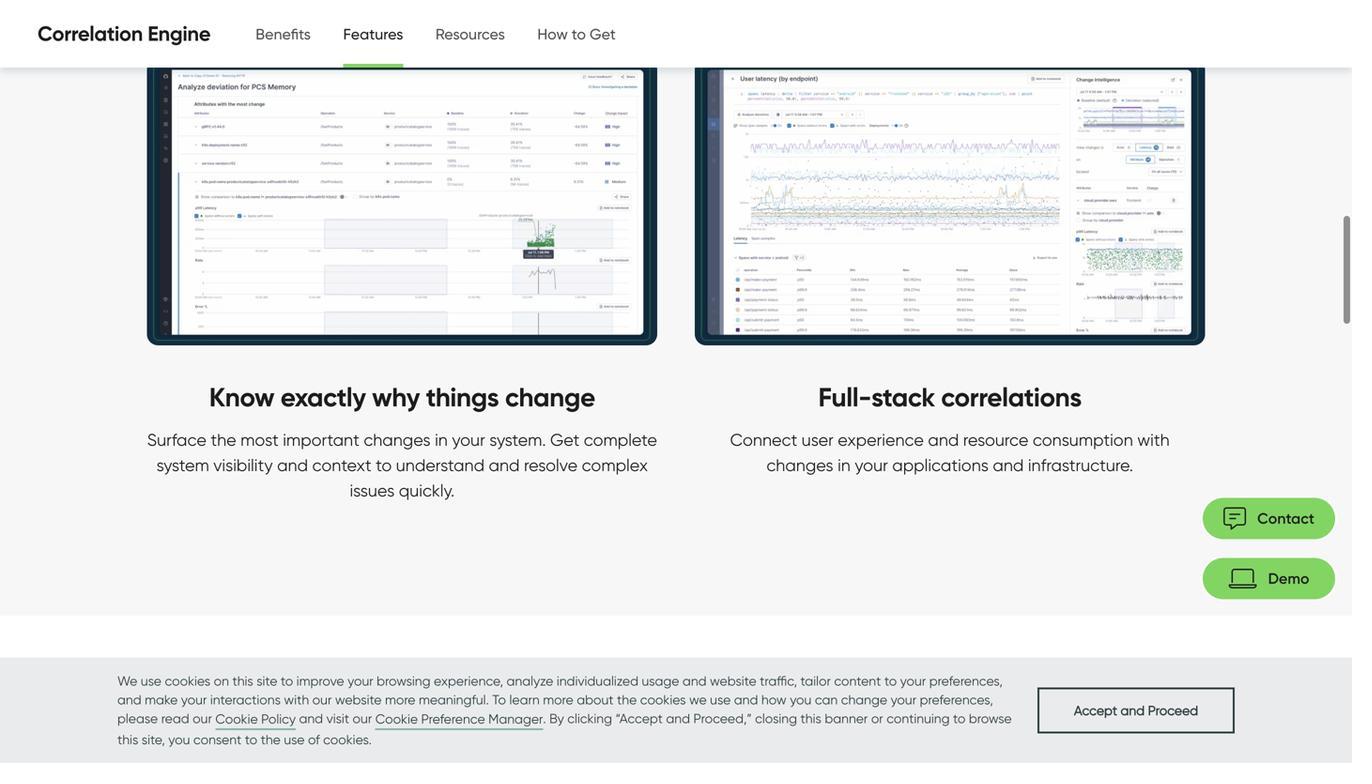 Task type: vqa. For each thing, say whether or not it's contained in the screenshot.
'About' "popup button"
no



Task type: describe. For each thing, give the bounding box(es) containing it.
learn
[[510, 692, 540, 708]]

meaningful.
[[419, 692, 489, 708]]

and left the how
[[735, 692, 759, 708]]

change
[[842, 692, 888, 708]]

and inside button
[[1121, 703, 1145, 719]]

content
[[835, 674, 882, 690]]

manager
[[489, 712, 543, 728]]

browsing
[[377, 674, 431, 690]]

0 horizontal spatial our
[[193, 711, 212, 727]]

. by clicking "accept and proceed," closing this banner or continuing to browse this site, you consent to the use of cookies.
[[117, 711, 1012, 748]]

can
[[815, 692, 838, 708]]

continuing
[[887, 711, 950, 727]]

use inside . by clicking "accept and proceed," closing this banner or continuing to browse this site, you consent to the use of cookies.
[[284, 732, 305, 748]]

to down cookie policy link
[[245, 732, 258, 748]]

on
[[214, 674, 229, 690]]

1 cookie from the left
[[215, 712, 258, 728]]

by
[[550, 711, 564, 727]]

cookies.
[[323, 732, 372, 748]]

site
[[257, 674, 278, 690]]

the inside . by clicking "accept and proceed," closing this banner or continuing to browse this site, you consent to the use of cookies.
[[261, 732, 281, 748]]

improve
[[297, 674, 344, 690]]

make
[[145, 692, 178, 708]]

we use cookies on this site to improve your browsing experience, analyze individualized usage and website traffic, tailor content to your preferences, and make your interactions with our website more meaningful. to learn more about the cookies we use and how you can change your preferences, please read our
[[117, 674, 1003, 727]]

2 vertical spatial this
[[117, 732, 138, 748]]

and inside . by clicking "accept and proceed," closing this banner or continuing to browse this site, you consent to the use of cookies.
[[666, 711, 691, 727]]

0 horizontal spatial cookies
[[165, 674, 211, 690]]

usage
[[642, 674, 680, 690]]

cookie policy and visit our cookie preference manager
[[215, 711, 543, 728]]

how
[[762, 692, 787, 708]]

closing
[[756, 711, 798, 727]]

"accept
[[616, 711, 663, 727]]

cookie preference manager link
[[376, 710, 543, 731]]

consent
[[193, 732, 242, 748]]

tailor
[[801, 674, 831, 690]]

0 horizontal spatial use
[[141, 674, 162, 690]]

site,
[[142, 732, 165, 748]]

banner
[[825, 711, 868, 727]]

to up "change"
[[885, 674, 897, 690]]

2 more from the left
[[543, 692, 574, 708]]

interactions
[[210, 692, 281, 708]]

you inside we use cookies on this site to improve your browsing experience, analyze individualized usage and website traffic, tailor content to your preferences, and make your interactions with our website more meaningful. to learn more about the cookies we use and how you can change your preferences, please read our
[[790, 692, 812, 708]]

accept
[[1075, 703, 1118, 719]]

with
[[284, 692, 309, 708]]

1 vertical spatial website
[[335, 692, 382, 708]]



Task type: locate. For each thing, give the bounding box(es) containing it.
our down improve
[[313, 692, 332, 708]]

0 vertical spatial cookies
[[165, 674, 211, 690]]

you down read at the bottom of the page
[[168, 732, 190, 748]]

of
[[308, 732, 320, 748]]

2 cookie from the left
[[376, 712, 418, 728]]

cookie policy link
[[215, 710, 296, 731]]

cookie
[[215, 712, 258, 728], [376, 712, 418, 728]]

this down can
[[801, 711, 822, 727]]

to right site
[[281, 674, 293, 690]]

or
[[872, 711, 884, 727]]

browse
[[969, 711, 1012, 727]]

proceed
[[1149, 703, 1199, 719]]

we
[[117, 674, 137, 690]]

1 horizontal spatial the
[[617, 692, 637, 708]]

use up proceed,"
[[710, 692, 731, 708]]

the up "accept on the left of the page
[[617, 692, 637, 708]]

1 horizontal spatial website
[[710, 674, 757, 690]]

we
[[690, 692, 707, 708]]

and down we
[[666, 711, 691, 727]]

and inside cookie policy and visit our cookie preference manager
[[299, 711, 323, 727]]

2 horizontal spatial this
[[801, 711, 822, 727]]

to left browse
[[954, 711, 966, 727]]

our right visit
[[353, 711, 372, 727]]

accept and proceed
[[1075, 703, 1199, 719]]

use up make
[[141, 674, 162, 690]]

0 vertical spatial preferences,
[[930, 674, 1003, 690]]

cookies
[[165, 674, 211, 690], [641, 692, 686, 708]]

1 more from the left
[[385, 692, 416, 708]]

policy
[[261, 712, 296, 728]]

read
[[161, 711, 189, 727]]

proceed,"
[[694, 711, 752, 727]]

1 horizontal spatial our
[[313, 692, 332, 708]]

about
[[577, 692, 614, 708]]

analyze
[[507, 674, 554, 690]]

the
[[617, 692, 637, 708], [261, 732, 281, 748]]

more
[[385, 692, 416, 708], [543, 692, 574, 708]]

preferences,
[[930, 674, 1003, 690], [920, 692, 994, 708]]

use
[[141, 674, 162, 690], [710, 692, 731, 708], [284, 732, 305, 748]]

1 vertical spatial use
[[710, 692, 731, 708]]

0 vertical spatial this
[[232, 674, 253, 690]]

more up by
[[543, 692, 574, 708]]

the down policy
[[261, 732, 281, 748]]

this inside we use cookies on this site to improve your browsing experience, analyze individualized usage and website traffic, tailor content to your preferences, and make your interactions with our website more meaningful. to learn more about the cookies we use and how you can change your preferences, please read our
[[232, 674, 253, 690]]

our
[[313, 692, 332, 708], [193, 711, 212, 727], [353, 711, 372, 727]]

you
[[790, 692, 812, 708], [168, 732, 190, 748]]

0 horizontal spatial cookie
[[215, 712, 258, 728]]

2 vertical spatial use
[[284, 732, 305, 748]]

1 vertical spatial cookies
[[641, 692, 686, 708]]

0 horizontal spatial more
[[385, 692, 416, 708]]

0 vertical spatial use
[[141, 674, 162, 690]]

0 vertical spatial the
[[617, 692, 637, 708]]

1 horizontal spatial cookies
[[641, 692, 686, 708]]

and down 'we'
[[117, 692, 142, 708]]

you inside . by clicking "accept and proceed," closing this banner or continuing to browse this site, you consent to the use of cookies.
[[168, 732, 190, 748]]

clicking
[[568, 711, 613, 727]]

1 horizontal spatial more
[[543, 692, 574, 708]]

website
[[710, 674, 757, 690], [335, 692, 382, 708]]

2 horizontal spatial our
[[353, 711, 372, 727]]

accept and proceed button
[[1038, 688, 1235, 734]]

1 vertical spatial the
[[261, 732, 281, 748]]

1 vertical spatial you
[[168, 732, 190, 748]]

our up consent
[[193, 711, 212, 727]]

cookies up make
[[165, 674, 211, 690]]

1 vertical spatial preferences,
[[920, 692, 994, 708]]

1 horizontal spatial use
[[284, 732, 305, 748]]

and up of
[[299, 711, 323, 727]]

please
[[117, 711, 158, 727]]

0 horizontal spatial website
[[335, 692, 382, 708]]

to
[[281, 674, 293, 690], [885, 674, 897, 690], [954, 711, 966, 727], [245, 732, 258, 748]]

0 horizontal spatial this
[[117, 732, 138, 748]]

experience,
[[434, 674, 504, 690]]

this down please
[[117, 732, 138, 748]]

traffic,
[[760, 674, 798, 690]]

.
[[543, 711, 546, 727]]

the inside we use cookies on this site to improve your browsing experience, analyze individualized usage and website traffic, tailor content to your preferences, and make your interactions with our website more meaningful. to learn more about the cookies we use and how you can change your preferences, please read our
[[617, 692, 637, 708]]

you down tailor
[[790, 692, 812, 708]]

website up visit
[[335, 692, 382, 708]]

this up interactions at the bottom left of page
[[232, 674, 253, 690]]

your
[[348, 674, 374, 690], [901, 674, 927, 690], [181, 692, 207, 708], [891, 692, 917, 708]]

use left of
[[284, 732, 305, 748]]

visit
[[327, 711, 350, 727]]

and up we
[[683, 674, 707, 690]]

cookies down usage
[[641, 692, 686, 708]]

2 horizontal spatial use
[[710, 692, 731, 708]]

0 vertical spatial you
[[790, 692, 812, 708]]

1 vertical spatial this
[[801, 711, 822, 727]]

our inside cookie policy and visit our cookie preference manager
[[353, 711, 372, 727]]

1 horizontal spatial this
[[232, 674, 253, 690]]

preference
[[421, 712, 485, 728]]

1 horizontal spatial cookie
[[376, 712, 418, 728]]

0 horizontal spatial the
[[261, 732, 281, 748]]

cookie down interactions at the bottom left of page
[[215, 712, 258, 728]]

to
[[493, 692, 506, 708]]

0 horizontal spatial you
[[168, 732, 190, 748]]

cookie down browsing at the bottom left of page
[[376, 712, 418, 728]]

individualized
[[557, 674, 639, 690]]

website up proceed,"
[[710, 674, 757, 690]]

0 vertical spatial website
[[710, 674, 757, 690]]

this
[[232, 674, 253, 690], [801, 711, 822, 727], [117, 732, 138, 748]]

more down browsing at the bottom left of page
[[385, 692, 416, 708]]

1 horizontal spatial you
[[790, 692, 812, 708]]

and
[[683, 674, 707, 690], [117, 692, 142, 708], [735, 692, 759, 708], [1121, 703, 1145, 719], [299, 711, 323, 727], [666, 711, 691, 727]]

and right accept
[[1121, 703, 1145, 719]]



